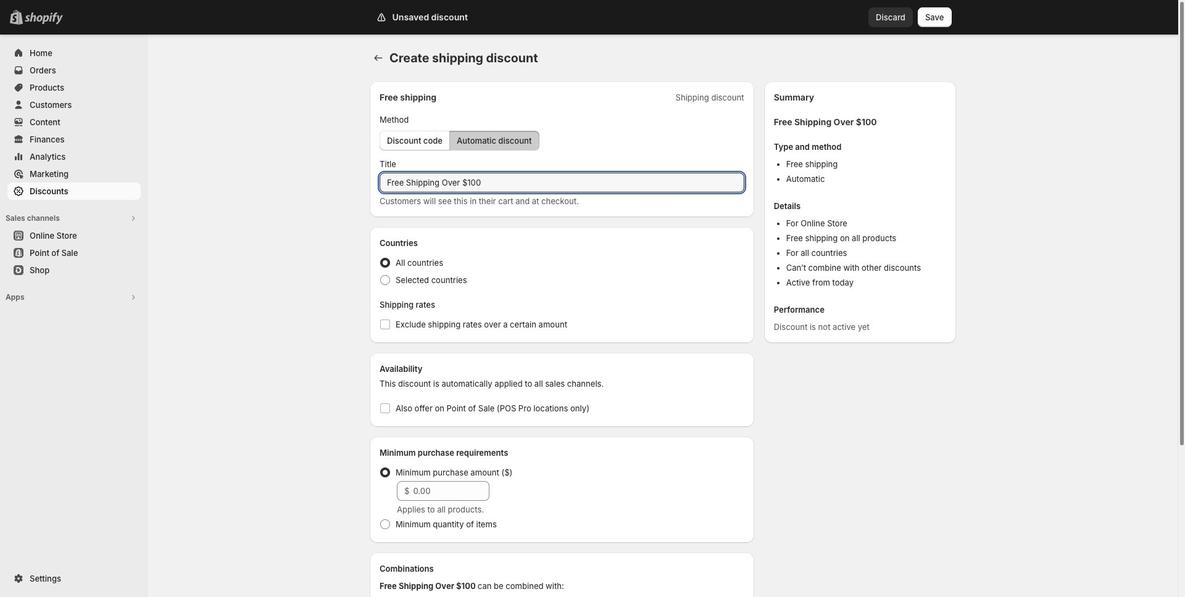 Task type: locate. For each thing, give the bounding box(es) containing it.
None text field
[[380, 173, 744, 193]]



Task type: vqa. For each thing, say whether or not it's contained in the screenshot.
dialog
no



Task type: describe. For each thing, give the bounding box(es) containing it.
shopify image
[[25, 12, 63, 25]]

0.00 text field
[[413, 481, 489, 501]]



